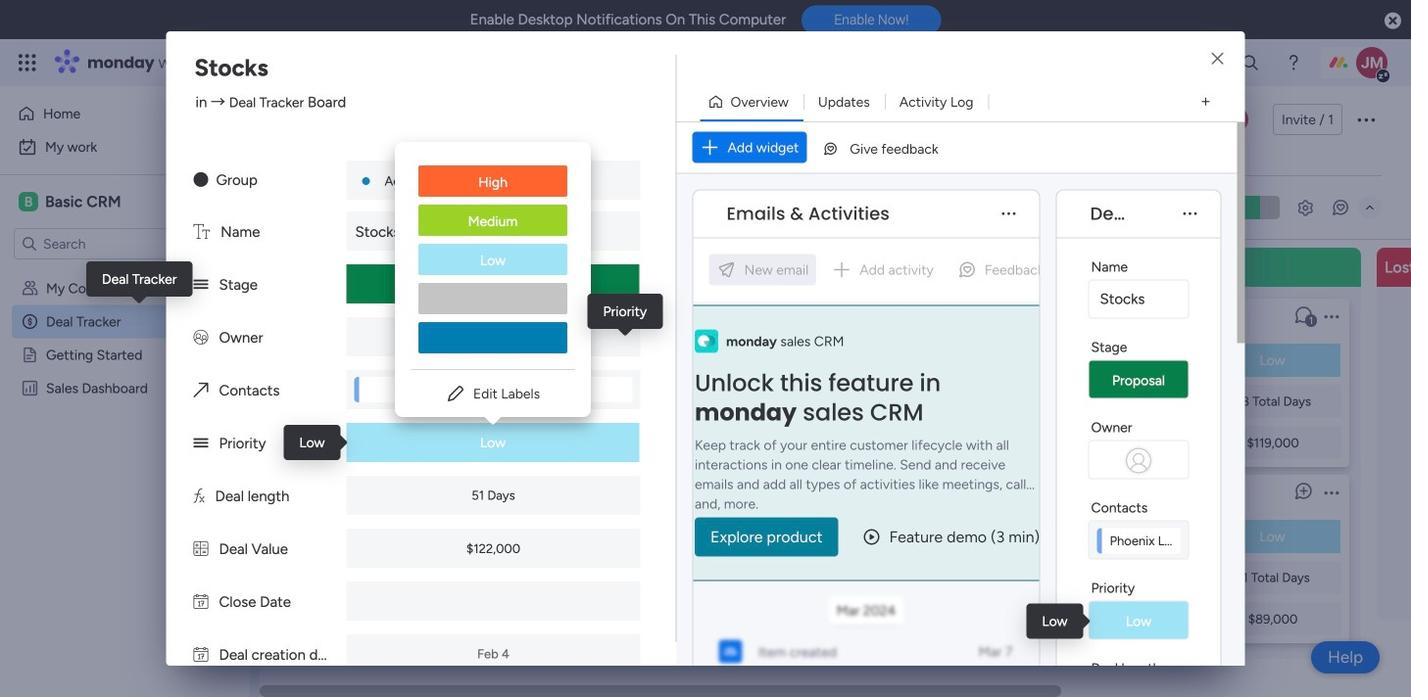Task type: describe. For each thing, give the bounding box(es) containing it.
monday marketplace image
[[1193, 53, 1212, 73]]

2 more dots image from the left
[[1183, 207, 1197, 221]]

collapse image
[[1362, 200, 1378, 216]]

help image
[[1284, 53, 1303, 73]]

1 horizontal spatial jeremy miller image
[[1356, 47, 1388, 78]]

v2 function small outline image for 2nd v2 status outline icon from the bottom
[[1126, 394, 1139, 410]]

dapulse close image
[[1385, 11, 1401, 31]]

select product image
[[18, 53, 37, 73]]

v2 sun image
[[194, 172, 208, 189]]

v2 function small outline image for first v2 status outline icon from the bottom
[[1126, 570, 1139, 586]]

1 v2 function small outline image from the left
[[315, 394, 327, 410]]

arrow down image
[[666, 196, 690, 220]]

edit labels image
[[446, 384, 465, 404]]

1 more dots image from the left
[[1002, 207, 1016, 221]]

new deal image
[[791, 258, 810, 277]]

close image
[[1212, 52, 1224, 66]]

v2 small numbers digit column outline image for 1st v2 function small outline icon from the left
[[315, 435, 327, 451]]

search everything image
[[1241, 53, 1260, 73]]

Search field
[[437, 194, 495, 221]]

v2 small numbers digit column outline image for v2 function small outline image for 2nd v2 status outline icon from the bottom
[[1126, 435, 1139, 451]]

v2 function image
[[194, 488, 204, 506]]

2 v2 status outline image from the top
[[1126, 529, 1139, 545]]

public dashboard image
[[21, 379, 39, 398]]

2 v2 function small outline image from the left
[[585, 394, 598, 410]]

v2 multiple person column image
[[194, 329, 208, 347]]

add view image
[[525, 152, 533, 166]]



Task type: vqa. For each thing, say whether or not it's contained in the screenshot.
"Search everything" image
yes



Task type: locate. For each thing, give the bounding box(es) containing it.
dapulse numbers column image
[[194, 541, 208, 559]]

add view image
[[1202, 95, 1210, 109]]

option
[[12, 98, 209, 129], [12, 131, 238, 163], [418, 166, 567, 199], [418, 205, 567, 238], [418, 244, 567, 277], [0, 271, 250, 275], [418, 283, 567, 315], [418, 322, 567, 354]]

0 vertical spatial v2 small numbers digit column outline image
[[585, 435, 598, 451]]

0 horizontal spatial v2 small numbers digit column outline image
[[585, 435, 598, 451]]

0 horizontal spatial jeremy miller image
[[1223, 107, 1248, 132]]

1 dapulse date column image from the top
[[194, 594, 208, 612]]

v2 status image down the v2 board relation small image
[[194, 435, 208, 453]]

workspace selection element
[[19, 190, 124, 214]]

more dots image
[[1002, 207, 1016, 221], [1183, 207, 1197, 221]]

v2 small numbers digit column outline image for 3rd v2 function small outline icon from the left
[[856, 435, 868, 451]]

v2 board relation small image
[[194, 382, 208, 400]]

0 horizontal spatial v2 function small outline image
[[315, 394, 327, 410]]

1 vertical spatial v2 small numbers digit column outline image
[[1126, 612, 1139, 627]]

2 v2 status image from the top
[[194, 435, 208, 453]]

public board image
[[21, 346, 39, 365]]

2 dapulse date column image from the top
[[194, 647, 208, 664]]

1 horizontal spatial more dots image
[[1183, 207, 1197, 221]]

v2 small numbers digit column outline image for first v2 status outline icon from the bottom v2 function small outline image
[[1126, 612, 1139, 627]]

v2 small numbers digit column outline image
[[585, 435, 598, 451], [1126, 612, 1139, 627]]

v2 small numbers digit column outline image
[[315, 435, 327, 451], [856, 435, 868, 451], [1126, 435, 1139, 451], [856, 612, 868, 627]]

1 vertical spatial jeremy miller image
[[1223, 107, 1248, 132]]

0 vertical spatial v2 status outline image
[[1126, 353, 1139, 368]]

jeremy miller image
[[1356, 47, 1388, 78], [1223, 107, 1248, 132]]

1 v2 status outline image from the top
[[1126, 353, 1139, 368]]

tab
[[513, 143, 545, 174]]

3 v2 function small outline image from the left
[[856, 394, 868, 410]]

0 horizontal spatial v2 status outline image
[[585, 353, 598, 368]]

v2 status image
[[194, 276, 208, 294], [194, 435, 208, 453]]

0 vertical spatial jeremy miller image
[[1356, 47, 1388, 78]]

v2 function small outline image
[[315, 394, 327, 410], [585, 394, 598, 410], [856, 394, 868, 410]]

1 vertical spatial dapulse date column image
[[194, 647, 208, 664]]

list box
[[395, 150, 591, 369], [0, 268, 250, 670], [848, 291, 1079, 644], [1118, 291, 1349, 644]]

jeremy miller image right add view icon
[[1223, 107, 1248, 132]]

workspace image
[[19, 191, 38, 213]]

1 vertical spatial v2 status outline image
[[1126, 529, 1139, 545]]

0 vertical spatial dapulse date column image
[[194, 594, 208, 612]]

dapulse text column image
[[194, 223, 210, 241]]

1 horizontal spatial v2 status outline image
[[856, 529, 868, 545]]

Search in workspace field
[[41, 233, 164, 255]]

row group
[[291, 248, 1411, 686]]

v2 function small outline image
[[1126, 394, 1139, 410], [856, 570, 868, 586], [1126, 570, 1139, 586]]

0 horizontal spatial more dots image
[[1002, 207, 1016, 221]]

v2 status outline image
[[1126, 353, 1139, 368], [1126, 529, 1139, 545]]

1 horizontal spatial v2 function small outline image
[[585, 394, 598, 410]]

angle down image
[[380, 200, 389, 215]]

tab list
[[297, 143, 1382, 175]]

jeremy miller image down dapulse close icon
[[1356, 47, 1388, 78]]

v2 status outline image
[[585, 353, 598, 368], [856, 529, 868, 545]]

None field
[[722, 201, 895, 227], [1085, 201, 1133, 227], [722, 201, 895, 227], [1085, 201, 1133, 227]]

0 vertical spatial v2 status image
[[194, 276, 208, 294]]

2 horizontal spatial v2 function small outline image
[[856, 394, 868, 410]]

dialog
[[0, 0, 1411, 698]]

1 vertical spatial v2 status outline image
[[856, 529, 868, 545]]

v2 status image up v2 multiple person column image at the top left of page
[[194, 276, 208, 294]]

1 horizontal spatial v2 small numbers digit column outline image
[[1126, 612, 1139, 627]]

dapulse date column image
[[194, 594, 208, 612], [194, 647, 208, 664]]

1 vertical spatial v2 status image
[[194, 435, 208, 453]]

0 vertical spatial v2 status outline image
[[585, 353, 598, 368]]

1 v2 status image from the top
[[194, 276, 208, 294]]

v2 search image
[[422, 197, 437, 219]]

v2 small numbers digit column outline image for 2nd v2 function small outline icon
[[585, 435, 598, 451]]



